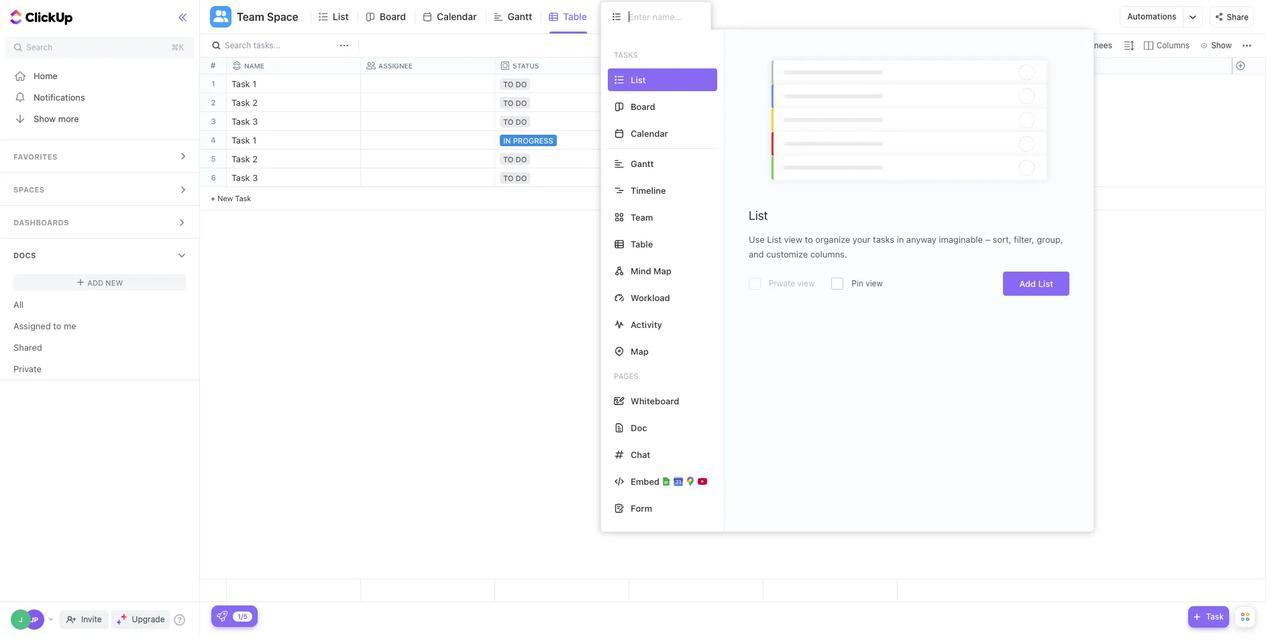 Task type: locate. For each thing, give the bounding box(es) containing it.
task 3 down task 2
[[231, 172, 258, 183]]

1 horizontal spatial board
[[631, 101, 655, 112]]

3 to do cell from the top
[[495, 112, 629, 130]]

Search tasks... text field
[[225, 36, 336, 55]]

private
[[769, 278, 795, 289], [13, 363, 42, 374]]

0 horizontal spatial gantt
[[508, 11, 532, 22]]

4 set priority element from the top
[[762, 132, 782, 152]]

0 horizontal spatial table
[[563, 11, 587, 22]]

set priority image
[[762, 169, 782, 189]]

row group
[[200, 74, 227, 211], [227, 74, 898, 211], [1232, 74, 1266, 211], [1232, 580, 1266, 602]]

3 set priority image from the top
[[762, 113, 782, 133]]

view inside use list view to organize your tasks in anyway imaginable – sort, filter, group, and customize columns.
[[784, 234, 802, 245]]

5 set priority element from the top
[[762, 150, 782, 170]]

use
[[749, 234, 765, 245]]

1 to do from the top
[[503, 80, 527, 89]]

team up search tasks...
[[237, 11, 264, 23]]

imaginable
[[939, 234, 983, 245]]

task 3
[[231, 116, 258, 127], [231, 172, 258, 183]]

press space to select this row. row containing 3
[[200, 112, 227, 131]]

tasks
[[614, 50, 638, 59]]

press space to select this row. row containing task 2
[[227, 150, 898, 170]]

do
[[516, 80, 527, 89], [516, 99, 527, 107], [516, 117, 527, 126], [516, 155, 527, 164], [516, 174, 527, 183]]

0 horizontal spatial in
[[503, 136, 511, 145]]

in left progress
[[503, 136, 511, 145]]

list inside use list view to organize your tasks in anyway imaginable – sort, filter, group, and customize columns.
[[767, 234, 782, 245]]

task 3 for 5th to do cell from the top of the page
[[231, 172, 258, 183]]

2 down ‎task 1
[[252, 97, 258, 108]]

automations
[[1128, 11, 1177, 21]]

to
[[503, 80, 514, 89], [503, 99, 514, 107], [503, 117, 514, 126], [503, 155, 514, 164], [503, 174, 514, 183], [805, 234, 813, 245], [53, 320, 61, 331]]

1 horizontal spatial in
[[897, 234, 904, 245]]

‎task for ‎task 1
[[231, 79, 250, 89]]

2 down task 1 at the left top
[[252, 154, 258, 164]]

2 for 1
[[211, 98, 216, 107]]

1 vertical spatial private
[[13, 363, 42, 374]]

team inside button
[[237, 11, 264, 23]]

row group containing 1 2 3 4 5 6
[[200, 74, 227, 211]]

1 vertical spatial in
[[897, 234, 904, 245]]

to for first to do cell from the top
[[503, 80, 514, 89]]

private down customize
[[769, 278, 795, 289]]

columns.
[[810, 249, 847, 260]]

home
[[34, 70, 58, 81]]

1 vertical spatial ‎task
[[231, 97, 250, 108]]

row group containing ‎task 1
[[227, 74, 898, 211]]

2 ‎task from the top
[[231, 97, 250, 108]]

#
[[210, 60, 216, 70]]

1 task 3 from the top
[[231, 116, 258, 127]]

5 do from the top
[[516, 174, 527, 183]]

4 to do from the top
[[503, 155, 527, 164]]

in right tasks
[[897, 234, 904, 245]]

2
[[252, 97, 258, 108], [211, 98, 216, 107], [252, 154, 258, 164]]

map right mind
[[654, 265, 672, 276]]

3 down task 2
[[252, 172, 258, 183]]

5
[[211, 154, 216, 163]]

1 to do cell from the top
[[495, 74, 629, 93]]

view
[[784, 234, 802, 245], [798, 278, 815, 289], [866, 278, 883, 289]]

1 horizontal spatial table
[[631, 239, 653, 249]]

view down customize
[[798, 278, 815, 289]]

1 set priority element from the top
[[762, 75, 782, 95]]

gantt up timeline
[[631, 158, 654, 169]]

home link
[[0, 65, 200, 87]]

gantt left table link
[[508, 11, 532, 22]]

to do cell
[[495, 74, 629, 93], [495, 93, 629, 111], [495, 112, 629, 130], [495, 150, 629, 168], [495, 168, 629, 187]]

pages
[[614, 372, 638, 380]]

press space to select this row. row containing 5
[[200, 150, 227, 168]]

1 ‎task from the top
[[231, 79, 250, 89]]

0 vertical spatial task 3
[[231, 116, 258, 127]]

view up customize
[[784, 234, 802, 245]]

show
[[34, 113, 56, 124]]

in progress
[[503, 136, 553, 145]]

team
[[237, 11, 264, 23], [631, 212, 653, 222]]

4 set priority image from the top
[[762, 132, 782, 152]]

1 down #
[[212, 79, 215, 88]]

calendar
[[437, 11, 477, 22], [631, 128, 668, 139]]

upgrade link
[[111, 611, 170, 629]]

0 vertical spatial ‎task
[[231, 79, 250, 89]]

table link
[[563, 0, 592, 34]]

5 to do from the top
[[503, 174, 527, 183]]

0 horizontal spatial private
[[13, 363, 42, 374]]

pin
[[852, 278, 863, 289]]

automations button
[[1121, 7, 1183, 27]]

list
[[333, 11, 349, 22], [749, 209, 768, 223], [767, 234, 782, 245], [1038, 278, 1053, 289]]

set priority element for the press space to select this row. 'row' containing ‎task 1
[[762, 75, 782, 95]]

‎task down ‎task 1
[[231, 97, 250, 108]]

board right list link
[[380, 11, 406, 22]]

add list
[[1019, 278, 1053, 289]]

table left view dropdown button
[[563, 11, 587, 22]]

press space to select this row. row
[[200, 74, 227, 93], [227, 74, 898, 95], [200, 93, 227, 112], [227, 93, 898, 114], [200, 112, 227, 131], [227, 112, 898, 133], [200, 131, 227, 150], [227, 131, 898, 152], [200, 150, 227, 168], [227, 150, 898, 170], [200, 168, 227, 187], [227, 168, 898, 189], [227, 580, 898, 603]]

3 set priority element from the top
[[762, 113, 782, 133]]

press space to select this row. row containing task 1
[[227, 131, 898, 152]]

to for second to do cell from the top
[[503, 99, 514, 107]]

private inside sidebar navigation
[[13, 363, 42, 374]]

to for fourth to do cell from the top
[[503, 155, 514, 164]]

2 inside 1 2 3 4 5 6
[[211, 98, 216, 107]]

map
[[654, 265, 672, 276], [631, 346, 649, 357]]

set priority image for ‎task 2
[[762, 94, 782, 114]]

press space to select this row. row containing ‎task 1
[[227, 74, 898, 95]]

task
[[231, 116, 250, 127], [231, 135, 250, 146], [231, 154, 250, 164], [231, 172, 250, 183], [235, 194, 251, 203], [1206, 612, 1224, 622]]

table
[[563, 11, 587, 22], [631, 239, 653, 249]]

space
[[267, 11, 298, 23]]

board down tasks
[[631, 101, 655, 112]]

calendar link
[[437, 0, 482, 34]]

team for team
[[631, 212, 653, 222]]

0 vertical spatial board
[[380, 11, 406, 22]]

press space to select this row. row containing 4
[[200, 131, 227, 150]]

1 horizontal spatial gantt
[[631, 158, 654, 169]]

search
[[225, 40, 251, 50], [26, 42, 53, 52]]

1 vertical spatial team
[[631, 212, 653, 222]]

calendar right board link
[[437, 11, 477, 22]]

to inside sidebar navigation
[[53, 320, 61, 331]]

calendar up timeline
[[631, 128, 668, 139]]

team down timeline
[[631, 212, 653, 222]]

in
[[503, 136, 511, 145], [897, 234, 904, 245]]

1 horizontal spatial private
[[769, 278, 795, 289]]

0 horizontal spatial add
[[87, 278, 103, 287]]

1 horizontal spatial calendar
[[631, 128, 668, 139]]

press space to select this row. row containing 6
[[200, 168, 227, 187]]

‎task 2
[[231, 97, 258, 108]]

0 vertical spatial table
[[563, 11, 587, 22]]

‎task for ‎task 2
[[231, 97, 250, 108]]

search for search tasks...
[[225, 40, 251, 50]]

3 to do from the top
[[503, 117, 527, 126]]

showing subtasks
[[948, 40, 1018, 50]]

1 horizontal spatial add
[[1019, 278, 1036, 289]]

set priority image for task 2
[[762, 150, 782, 170]]

docs
[[13, 251, 36, 260]]

assigned
[[13, 320, 51, 331]]

1 vertical spatial task 3
[[231, 172, 258, 183]]

group,
[[1037, 234, 1063, 245]]

private view
[[769, 278, 815, 289]]

‎task up ‎task 2 on the left of page
[[231, 79, 250, 89]]

2 task 3 from the top
[[231, 172, 258, 183]]

0 vertical spatial map
[[654, 265, 672, 276]]

press space to select this row. row containing ‎task 2
[[227, 93, 898, 114]]

do for second to do cell from the top
[[516, 99, 527, 107]]

favorites button
[[0, 140, 200, 172]]

⌘k
[[171, 42, 184, 52]]

set priority image for task 1
[[762, 132, 782, 152]]

0 vertical spatial calendar
[[437, 11, 477, 22]]

use list view to organize your tasks in anyway imaginable – sort, filter, group, and customize columns.
[[749, 234, 1063, 260]]

add left "new"
[[87, 278, 103, 287]]

2 set priority image from the top
[[762, 94, 782, 114]]

0 horizontal spatial board
[[380, 11, 406, 22]]

dashboards
[[13, 218, 69, 227]]

progress
[[513, 136, 553, 145]]

3 inside 1 2 3 4 5 6
[[211, 117, 216, 125]]

1 for ‎task 1
[[252, 79, 256, 89]]

your
[[853, 234, 871, 245]]

table up mind
[[631, 239, 653, 249]]

do for 5th to do cell from the top of the page
[[516, 174, 527, 183]]

cell
[[361, 74, 495, 93], [629, 74, 764, 93], [361, 93, 495, 111], [629, 93, 764, 111], [361, 112, 495, 130], [629, 112, 764, 130], [361, 131, 495, 149], [629, 131, 764, 149], [361, 150, 495, 168], [629, 150, 764, 168], [361, 168, 495, 187], [629, 168, 764, 187]]

0 horizontal spatial map
[[631, 346, 649, 357]]

4 to do cell from the top
[[495, 150, 629, 168]]

map down activity
[[631, 346, 649, 357]]

1 set priority image from the top
[[762, 75, 782, 95]]

more
[[58, 113, 79, 124]]

invite
[[81, 615, 102, 625]]

chat
[[631, 449, 650, 460]]

2 do from the top
[[516, 99, 527, 107]]

4 do from the top
[[516, 155, 527, 164]]

add
[[87, 278, 103, 287], [1019, 278, 1036, 289]]

notifications
[[34, 92, 85, 102]]

view for private
[[798, 278, 815, 289]]

in inside cell
[[503, 136, 511, 145]]

set priority element
[[762, 75, 782, 95], [762, 94, 782, 114], [762, 113, 782, 133], [762, 132, 782, 152], [762, 150, 782, 170], [762, 169, 782, 189]]

set priority image for ‎task 1
[[762, 75, 782, 95]]

0 vertical spatial team
[[237, 11, 264, 23]]

3 down ‎task 2 on the left of page
[[252, 116, 258, 127]]

1 horizontal spatial team
[[631, 212, 653, 222]]

0 vertical spatial gantt
[[508, 11, 532, 22]]

add down filter,
[[1019, 278, 1036, 289]]

gantt
[[508, 11, 532, 22], [631, 158, 654, 169]]

in progress cell
[[495, 131, 629, 149]]

view
[[623, 11, 644, 22]]

1 up task 2
[[252, 135, 256, 146]]

search inside sidebar navigation
[[26, 42, 53, 52]]

board
[[380, 11, 406, 22], [631, 101, 655, 112]]

1 up ‎task 2 on the left of page
[[252, 79, 256, 89]]

me
[[64, 320, 76, 331]]

view right pin
[[866, 278, 883, 289]]

2 set priority element from the top
[[762, 94, 782, 114]]

private down shared in the left of the page
[[13, 363, 42, 374]]

add inside sidebar navigation
[[87, 278, 103, 287]]

0 horizontal spatial search
[[26, 42, 53, 52]]

search up home
[[26, 42, 53, 52]]

to do for third to do cell from the top
[[503, 117, 527, 126]]

set priority element for the press space to select this row. 'row' containing ‎task 2
[[762, 94, 782, 114]]

set priority image
[[762, 75, 782, 95], [762, 94, 782, 114], [762, 113, 782, 133], [762, 132, 782, 152], [762, 150, 782, 170]]

0 vertical spatial in
[[503, 136, 511, 145]]

timeline
[[631, 185, 666, 196]]

5 to do cell from the top
[[495, 168, 629, 187]]

3
[[252, 116, 258, 127], [211, 117, 216, 125], [252, 172, 258, 183]]

table inside table link
[[563, 11, 587, 22]]

‎task
[[231, 79, 250, 89], [231, 97, 250, 108]]

private for private view
[[769, 278, 795, 289]]

2 left ‎task 2 on the left of page
[[211, 98, 216, 107]]

task 3 down ‎task 2 on the left of page
[[231, 116, 258, 127]]

1 horizontal spatial search
[[225, 40, 251, 50]]

3 up 4
[[211, 117, 216, 125]]

2 for task
[[252, 154, 258, 164]]

grid
[[200, 58, 1266, 603]]

2 to do from the top
[[503, 99, 527, 107]]

anyway
[[906, 234, 937, 245]]

row
[[227, 58, 898, 74]]

3 do from the top
[[516, 117, 527, 126]]

search left 'tasks...'
[[225, 40, 251, 50]]

list right use
[[767, 234, 782, 245]]

5 set priority image from the top
[[762, 150, 782, 170]]

0 horizontal spatial team
[[237, 11, 264, 23]]

1 do from the top
[[516, 80, 527, 89]]

onboarding checklist button element
[[217, 611, 227, 622]]

tasks
[[873, 234, 894, 245]]

0 vertical spatial private
[[769, 278, 795, 289]]

to do for second to do cell from the top
[[503, 99, 527, 107]]



Task type: vqa. For each thing, say whether or not it's contained in the screenshot.
the Customize button
no



Task type: describe. For each thing, give the bounding box(es) containing it.
set priority image for task 3
[[762, 113, 782, 133]]

sort,
[[993, 234, 1011, 245]]

onboarding checklist button image
[[217, 611, 227, 622]]

press space to select this row. row containing 1
[[200, 74, 227, 93]]

tasks...
[[253, 40, 281, 50]]

list down group, at the right
[[1038, 278, 1053, 289]]

organize
[[815, 234, 850, 245]]

doc
[[631, 422, 647, 433]]

pin view
[[852, 278, 883, 289]]

set priority element for the press space to select this row. 'row' containing task 2
[[762, 150, 782, 170]]

1 vertical spatial board
[[631, 101, 655, 112]]

1 2 3 4 5 6
[[211, 79, 216, 182]]

1 vertical spatial calendar
[[631, 128, 668, 139]]

to for third to do cell from the top
[[503, 117, 514, 126]]

assigned to me
[[13, 320, 76, 331]]

board link
[[380, 0, 411, 34]]

add for add list
[[1019, 278, 1036, 289]]

view button
[[600, 8, 648, 25]]

notifications link
[[0, 87, 200, 108]]

new
[[218, 194, 233, 203]]

set priority element for the press space to select this row. 'row' containing task 1
[[762, 132, 782, 152]]

grid containing ‎task 1
[[200, 58, 1266, 603]]

task 2
[[231, 154, 258, 164]]

2 to do cell from the top
[[495, 93, 629, 111]]

share button
[[1210, 6, 1254, 28]]

new task
[[218, 194, 251, 203]]

filter,
[[1014, 234, 1034, 245]]

to do for first to do cell from the top
[[503, 80, 527, 89]]

search for search
[[26, 42, 53, 52]]

Enter name... field
[[627, 11, 700, 23]]

sidebar navigation
[[0, 0, 200, 637]]

to inside use list view to organize your tasks in anyway imaginable – sort, filter, group, and customize columns.
[[805, 234, 813, 245]]

to do for fourth to do cell from the top
[[503, 155, 527, 164]]

2 for ‎task
[[252, 97, 258, 108]]

view for pin
[[866, 278, 883, 289]]

form
[[631, 503, 652, 514]]

1 for task 1
[[252, 135, 256, 146]]

whiteboard
[[631, 396, 679, 406]]

show more
[[34, 113, 79, 124]]

all
[[13, 299, 24, 310]]

assignees button
[[1056, 38, 1118, 54]]

3 for third to do cell from the top
[[252, 116, 258, 127]]

assignees
[[1074, 40, 1112, 50]]

private for private
[[13, 363, 42, 374]]

in inside use list view to organize your tasks in anyway imaginable – sort, filter, group, and customize columns.
[[897, 234, 904, 245]]

6
[[211, 173, 216, 182]]

activity
[[631, 319, 662, 330]]

new
[[106, 278, 123, 287]]

mind map
[[631, 265, 672, 276]]

team for team space
[[237, 11, 264, 23]]

3 for 5th to do cell from the top of the page
[[252, 172, 258, 183]]

showing subtasks button
[[934, 38, 1022, 54]]

–
[[985, 234, 990, 245]]

1 horizontal spatial map
[[654, 265, 672, 276]]

task 3 for third to do cell from the top
[[231, 116, 258, 127]]

mind
[[631, 265, 651, 276]]

do for third to do cell from the top
[[516, 117, 527, 126]]

1 vertical spatial gantt
[[631, 158, 654, 169]]

search tasks...
[[225, 40, 281, 50]]

customize
[[766, 249, 808, 260]]

1 inside 1 2 3 4 5 6
[[212, 79, 215, 88]]

showing
[[948, 40, 981, 50]]

do for fourth to do cell from the top
[[516, 155, 527, 164]]

task 1
[[231, 135, 256, 146]]

add for add new
[[87, 278, 103, 287]]

1 vertical spatial table
[[631, 239, 653, 249]]

0 horizontal spatial calendar
[[437, 11, 477, 22]]

to do for 5th to do cell from the top of the page
[[503, 174, 527, 183]]

list up use
[[749, 209, 768, 223]]

upgrade
[[132, 615, 165, 625]]

subtasks
[[983, 40, 1018, 50]]

team space button
[[231, 2, 298, 32]]

list link
[[333, 0, 354, 34]]

1 vertical spatial map
[[631, 346, 649, 357]]

do for first to do cell from the top
[[516, 80, 527, 89]]

me
[[1039, 40, 1051, 50]]

1/5
[[238, 612, 248, 620]]

me button
[[1024, 38, 1056, 54]]

‎task 1
[[231, 79, 256, 89]]

and
[[749, 249, 764, 260]]

6 set priority element from the top
[[762, 169, 782, 189]]

press space to select this row. row containing 2
[[200, 93, 227, 112]]

share
[[1227, 12, 1249, 22]]

list left board link
[[333, 11, 349, 22]]

shared
[[13, 342, 42, 353]]

to for 5th to do cell from the top of the page
[[503, 174, 514, 183]]

gantt link
[[508, 0, 538, 34]]

embed
[[631, 476, 660, 487]]

workload
[[631, 292, 670, 303]]

favorites
[[13, 152, 57, 161]]

add new
[[87, 278, 123, 287]]

4
[[211, 136, 216, 144]]

team space
[[237, 11, 298, 23]]



